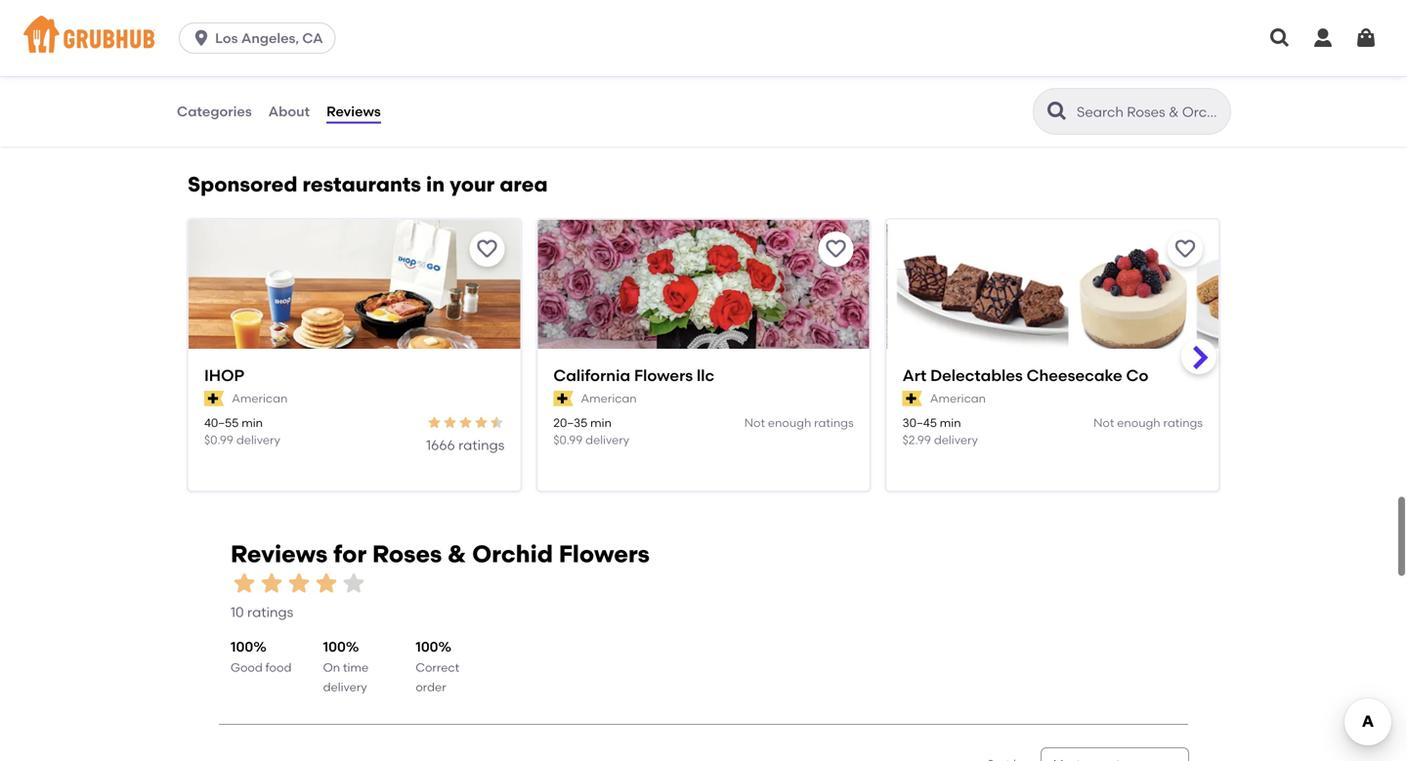 Task type: locate. For each thing, give the bounding box(es) containing it.
100 correct order
[[416, 639, 459, 695]]

american down delectables
[[930, 391, 986, 405]]

$0.99 down 40–55
[[204, 433, 234, 447]]

reviews up "10 ratings"
[[231, 540, 328, 568]]

cheesecake
[[1027, 366, 1123, 385]]

delectables
[[931, 366, 1023, 385]]

art
[[903, 366, 927, 385]]

reviews
[[327, 103, 381, 120], [231, 540, 328, 568]]

0 horizontal spatial subscription pass image
[[204, 391, 224, 407]]

llc
[[697, 366, 715, 385]]

art delectables cheesecake co link
[[903, 364, 1203, 386]]

0 vertical spatial flowers
[[634, 366, 693, 385]]

0 horizontal spatial save this restaurant image
[[475, 237, 499, 261]]

1 american from the left
[[232, 391, 288, 405]]

100 inside 100 good food
[[231, 639, 253, 656]]

your
[[450, 172, 495, 197]]

subscription pass image
[[204, 391, 224, 407], [903, 391, 923, 407]]

$0.99 down the 20–35
[[554, 433, 583, 447]]

100 up good
[[231, 639, 253, 656]]

svg image right svg image
[[1355, 26, 1378, 50]]

1 vertical spatial reviews
[[231, 540, 328, 568]]

1666 ratings
[[426, 437, 505, 454]]

angeles,
[[241, 30, 299, 46]]

subscription pass image down art at right
[[903, 391, 923, 407]]

subscription pass image for art delectables cheesecake co
[[903, 391, 923, 407]]

delivery inside 100 on time delivery
[[323, 680, 367, 695]]

1 horizontal spatial subscription pass image
[[903, 391, 923, 407]]

delivery inside 30–45 min $2.99 delivery
[[934, 433, 978, 447]]

1 horizontal spatial $0.99
[[554, 433, 583, 447]]

1 horizontal spatial american
[[581, 391, 637, 405]]

0 horizontal spatial not
[[745, 416, 765, 430]]

los angeles, ca button
[[179, 22, 344, 54]]

1 horizontal spatial not enough ratings
[[1094, 416, 1203, 430]]

1 horizontal spatial save this restaurant button
[[819, 231, 854, 267]]

ihop link
[[204, 364, 505, 386]]

star icon image
[[426, 415, 442, 431], [442, 415, 458, 431], [458, 415, 473, 431], [473, 415, 489, 431], [489, 415, 505, 431], [489, 415, 505, 431], [231, 570, 258, 597], [258, 570, 285, 597], [285, 570, 313, 597], [313, 570, 340, 597], [340, 570, 367, 597]]

enough for art delectables cheesecake co
[[1117, 416, 1161, 430]]

0 horizontal spatial american
[[232, 391, 288, 405]]

0 horizontal spatial svg image
[[192, 28, 211, 48]]

100 up on
[[323, 639, 346, 656]]

for
[[333, 540, 367, 568]]

2 save this restaurant image from the left
[[825, 237, 848, 261]]

$0.99 inside '40–55 min $0.99 delivery'
[[204, 433, 234, 447]]

1 horizontal spatial save this restaurant image
[[825, 237, 848, 261]]

save this restaurant button
[[469, 231, 505, 267], [819, 231, 854, 267], [1168, 231, 1203, 267]]

american for ihop
[[232, 391, 288, 405]]

1 horizontal spatial svg image
[[1269, 26, 1292, 50]]

2 horizontal spatial min
[[940, 416, 961, 430]]

flowers left llc
[[634, 366, 693, 385]]

2 100 from the left
[[323, 639, 346, 656]]

1666
[[426, 437, 455, 454]]

american for art delectables cheesecake co
[[930, 391, 986, 405]]

svg image
[[1269, 26, 1292, 50], [1355, 26, 1378, 50], [192, 28, 211, 48]]

reviews button
[[326, 76, 382, 147]]

10 ratings
[[231, 604, 293, 621]]

1 $0.99 from the left
[[204, 433, 234, 447]]

3 american from the left
[[930, 391, 986, 405]]

$0.99 inside 20–35 min $0.99 delivery
[[554, 433, 583, 447]]

100 inside the 100 correct order
[[416, 639, 438, 656]]

min
[[242, 416, 263, 430], [591, 416, 612, 430], [940, 416, 961, 430]]

1 horizontal spatial min
[[591, 416, 612, 430]]

save this restaurant button for art
[[1168, 231, 1203, 267]]

2 horizontal spatial american
[[930, 391, 986, 405]]

1 enough from the left
[[768, 416, 811, 430]]

reviews for reviews
[[327, 103, 381, 120]]

subscription pass image
[[554, 391, 573, 407]]

$0.99 for california flowers llc
[[554, 433, 583, 447]]

main navigation navigation
[[0, 0, 1407, 76]]

2 $0.99 from the left
[[554, 433, 583, 447]]

2 not enough ratings from the left
[[1094, 416, 1203, 430]]

1 not enough ratings from the left
[[745, 416, 854, 430]]

0 horizontal spatial 100
[[231, 639, 253, 656]]

$0.99
[[204, 433, 234, 447], [554, 433, 583, 447]]

search icon image
[[1046, 100, 1069, 123]]

flowers right orchid
[[559, 540, 650, 568]]

min right the 30–45
[[940, 416, 961, 430]]

save this restaurant image
[[475, 237, 499, 261], [825, 237, 848, 261], [1174, 237, 1197, 261]]

enough
[[768, 416, 811, 430], [1117, 416, 1161, 430]]

&
[[448, 540, 466, 568]]

0 horizontal spatial enough
[[768, 416, 811, 430]]

2 horizontal spatial save this restaurant button
[[1168, 231, 1203, 267]]

american
[[232, 391, 288, 405], [581, 391, 637, 405], [930, 391, 986, 405]]

2 save this restaurant button from the left
[[819, 231, 854, 267]]

1 horizontal spatial enough
[[1117, 416, 1161, 430]]

2 subscription pass image from the left
[[903, 391, 923, 407]]

100 up 'correct' in the left bottom of the page
[[416, 639, 438, 656]]

2 horizontal spatial save this restaurant image
[[1174, 237, 1197, 261]]

restaurants
[[303, 172, 421, 197]]

1 100 from the left
[[231, 639, 253, 656]]

delivery down the 20–35
[[586, 433, 630, 447]]

2 american from the left
[[581, 391, 637, 405]]

1 subscription pass image from the left
[[204, 391, 224, 407]]

2 enough from the left
[[1117, 416, 1161, 430]]

3 min from the left
[[940, 416, 961, 430]]

3 save this restaurant image from the left
[[1174, 237, 1197, 261]]

not for cheesecake
[[1094, 416, 1115, 430]]

american for california flowers llc
[[581, 391, 637, 405]]

1 not from the left
[[745, 416, 765, 430]]

delivery inside '40–55 min $0.99 delivery'
[[236, 433, 280, 447]]

time
[[343, 661, 369, 675]]

reviews inside reviews 'button'
[[327, 103, 381, 120]]

0 horizontal spatial min
[[242, 416, 263, 430]]

delivery inside 20–35 min $0.99 delivery
[[586, 433, 630, 447]]

40–55 min $0.99 delivery
[[204, 416, 280, 447]]

3 100 from the left
[[416, 639, 438, 656]]

1 horizontal spatial not
[[1094, 416, 1115, 430]]

2 horizontal spatial 100
[[416, 639, 438, 656]]

min for california flowers llc
[[591, 416, 612, 430]]

not down cheesecake
[[1094, 416, 1115, 430]]

delivery down time
[[323, 680, 367, 695]]

min for ihop
[[242, 416, 263, 430]]

art delectables cheesecake co logo image
[[887, 220, 1219, 384]]

2 not from the left
[[1094, 416, 1115, 430]]

american up '40–55 min $0.99 delivery'
[[232, 391, 288, 405]]

0 vertical spatial reviews
[[327, 103, 381, 120]]

min right the 20–35
[[591, 416, 612, 430]]

about
[[268, 103, 310, 120]]

american down california
[[581, 391, 637, 405]]

delivery
[[236, 433, 280, 447], [586, 433, 630, 447], [934, 433, 978, 447], [323, 680, 367, 695]]

100
[[231, 639, 253, 656], [323, 639, 346, 656], [416, 639, 438, 656]]

delivery down 40–55
[[236, 433, 280, 447]]

reviews for roses & orchid flowers
[[231, 540, 650, 568]]

2 min from the left
[[591, 416, 612, 430]]

min right 40–55
[[242, 416, 263, 430]]

min inside 20–35 min $0.99 delivery
[[591, 416, 612, 430]]

svg image left svg image
[[1269, 26, 1292, 50]]

min inside '40–55 min $0.99 delivery'
[[242, 416, 263, 430]]

not down california flowers llc link
[[745, 416, 765, 430]]

0 horizontal spatial not enough ratings
[[745, 416, 854, 430]]

subscription pass image up 40–55
[[204, 391, 224, 407]]

1 min from the left
[[242, 416, 263, 430]]

100 inside 100 on time delivery
[[323, 639, 346, 656]]

ratings
[[814, 416, 854, 430], [1164, 416, 1203, 430], [458, 437, 505, 454], [247, 604, 293, 621]]

reviews right about
[[327, 103, 381, 120]]

svg image left 'los'
[[192, 28, 211, 48]]

art delectables cheesecake co
[[903, 366, 1149, 385]]

3 save this restaurant button from the left
[[1168, 231, 1203, 267]]

0 horizontal spatial save this restaurant button
[[469, 231, 505, 267]]

30–45 min $2.99 delivery
[[903, 416, 978, 447]]

not enough ratings for california flowers llc
[[745, 416, 854, 430]]

california
[[554, 366, 631, 385]]

ihop logo image
[[189, 220, 520, 384]]

delivery right $2.99
[[934, 433, 978, 447]]

100 on time delivery
[[323, 639, 369, 695]]

flowers
[[634, 366, 693, 385], [559, 540, 650, 568]]

Search Roses & Orchid Flowers search field
[[1075, 103, 1225, 121]]

1 horizontal spatial 100
[[323, 639, 346, 656]]

30–45
[[903, 416, 937, 430]]

sponsored
[[188, 172, 298, 197]]

min inside 30–45 min $2.99 delivery
[[940, 416, 961, 430]]

not
[[745, 416, 765, 430], [1094, 416, 1115, 430]]

0 horizontal spatial $0.99
[[204, 433, 234, 447]]

not enough ratings
[[745, 416, 854, 430], [1094, 416, 1203, 430]]

min for art delectables cheesecake co
[[940, 416, 961, 430]]



Task type: describe. For each thing, give the bounding box(es) containing it.
100 for 100 correct order
[[416, 639, 438, 656]]

reviews for reviews for roses & orchid flowers
[[231, 540, 328, 568]]

Sort by: field
[[1054, 756, 1121, 761]]

categories
[[177, 103, 252, 120]]

100 for 100 good food
[[231, 639, 253, 656]]

not enough ratings for art delectables cheesecake co
[[1094, 416, 1203, 430]]

california flowers llc
[[554, 366, 715, 385]]

correct
[[416, 661, 459, 675]]

delivery for art delectables cheesecake co
[[934, 433, 978, 447]]

los angeles, ca
[[215, 30, 323, 46]]

about button
[[267, 76, 311, 147]]

orchid
[[472, 540, 553, 568]]

california flowers llc link
[[554, 364, 854, 386]]

20–35
[[554, 416, 588, 430]]

save this restaurant image for art
[[1174, 237, 1197, 261]]

ihop
[[204, 366, 244, 385]]

svg image
[[1312, 26, 1335, 50]]

categories button
[[176, 76, 253, 147]]

1 save this restaurant button from the left
[[469, 231, 505, 267]]

$2.99
[[903, 433, 931, 447]]

100 good food
[[231, 639, 292, 675]]

roses
[[372, 540, 442, 568]]

10
[[231, 604, 244, 621]]

ca
[[302, 30, 323, 46]]

area
[[500, 172, 548, 197]]

sponsored restaurants in your area
[[188, 172, 548, 197]]

food
[[266, 661, 292, 675]]

40–55
[[204, 416, 239, 430]]

on
[[323, 661, 340, 675]]

1 vertical spatial flowers
[[559, 540, 650, 568]]

svg image inside los angeles, ca button
[[192, 28, 211, 48]]

order
[[416, 680, 446, 695]]

good
[[231, 661, 263, 675]]

co
[[1126, 366, 1149, 385]]

$0.99 for ihop
[[204, 433, 234, 447]]

100 for 100 on time delivery
[[323, 639, 346, 656]]

1 save this restaurant image from the left
[[475, 237, 499, 261]]

enough for california flowers llc
[[768, 416, 811, 430]]

20–35 min $0.99 delivery
[[554, 416, 630, 447]]

not for llc
[[745, 416, 765, 430]]

los
[[215, 30, 238, 46]]

save this restaurant image for california
[[825, 237, 848, 261]]

delivery for ihop
[[236, 433, 280, 447]]

2 horizontal spatial svg image
[[1355, 26, 1378, 50]]

save this restaurant button for california
[[819, 231, 854, 267]]

california flowers llc logo image
[[538, 220, 870, 384]]

delivery for california flowers llc
[[586, 433, 630, 447]]

in
[[426, 172, 445, 197]]

subscription pass image for ihop
[[204, 391, 224, 407]]



Task type: vqa. For each thing, say whether or not it's contained in the screenshot.
CAJUN
no



